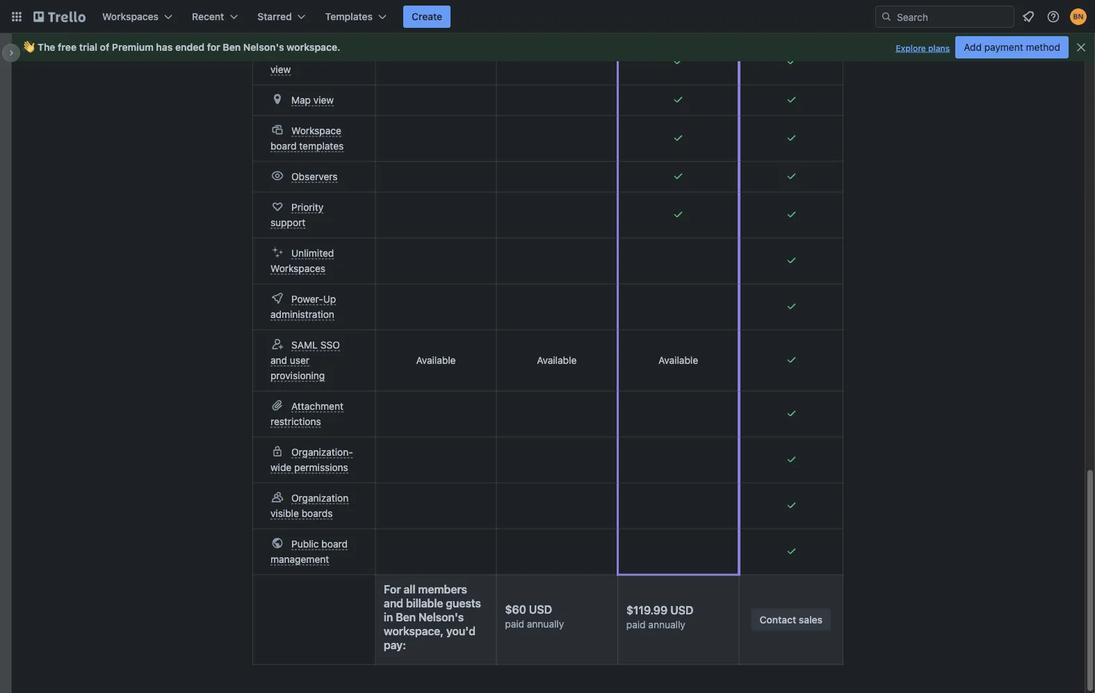 Task type: locate. For each thing, give the bounding box(es) containing it.
and left "user"
[[271, 355, 287, 366]]

0 horizontal spatial annually
[[527, 619, 564, 630]]

0 vertical spatial view
[[271, 64, 291, 75]]

workspace inside the ben nelson's workspace
[[384, 624, 441, 638]]

nelson's up ,
[[419, 611, 464, 624]]

1 horizontal spatial nelson's
[[419, 611, 464, 624]]

visible
[[271, 508, 299, 519]]

ended
[[175, 41, 205, 53]]

ben nelson's workspace
[[384, 611, 464, 638]]

1 horizontal spatial view
[[314, 94, 334, 106]]

0 horizontal spatial workspace
[[287, 41, 338, 53]]

board right public at the left bottom
[[322, 538, 348, 550]]

explore plans
[[896, 43, 951, 53]]

paid down $119.99
[[627, 619, 646, 630]]

1 horizontal spatial usd
[[671, 604, 694, 617]]

permissions
[[294, 462, 348, 473]]

1 vertical spatial workspace
[[384, 624, 441, 638]]

2 horizontal spatial available
[[659, 355, 699, 366]]

banner
[[11, 33, 1096, 61]]

priority support
[[271, 201, 324, 228]]

paid inside $60 usd paid annually
[[505, 619, 525, 630]]

search image
[[882, 11, 893, 22]]

usd right $119.99
[[671, 604, 694, 617]]

board inside the public board management
[[322, 538, 348, 550]]

nelson's down 'starred'
[[243, 41, 284, 53]]

of
[[100, 41, 110, 53]]

1 horizontal spatial and
[[384, 597, 404, 610]]

open information menu image
[[1047, 10, 1061, 24]]

annually inside $119.99 usd paid annually
[[649, 619, 686, 630]]

has
[[156, 41, 173, 53]]

workspaces down unlimited
[[271, 263, 326, 274]]

map view
[[292, 94, 334, 106]]

view right map
[[314, 94, 334, 106]]

paid down '$60'
[[505, 619, 525, 630]]

0 horizontal spatial available
[[416, 355, 456, 366]]

ben inside the ben nelson's workspace
[[396, 611, 416, 624]]

0 vertical spatial and
[[271, 355, 287, 366]]

workspaces inside unlimited workspaces
[[271, 263, 326, 274]]

workspace up pay:
[[384, 624, 441, 638]]

2 paid from the left
[[627, 619, 646, 630]]

Search field
[[893, 6, 1014, 27]]

workspace
[[287, 41, 338, 53], [384, 624, 441, 638]]

1 horizontal spatial paid
[[627, 619, 646, 630]]

usd inside $119.99 usd paid annually
[[671, 604, 694, 617]]

0 horizontal spatial ben
[[223, 41, 241, 53]]

1 paid from the left
[[505, 619, 525, 630]]

1 vertical spatial workspaces
[[271, 263, 326, 274]]

administration
[[271, 309, 335, 320]]

0 horizontal spatial board
[[271, 140, 297, 152]]

workspace board templates
[[271, 125, 344, 152]]

available
[[416, 355, 456, 366], [537, 355, 577, 366], [659, 355, 699, 366]]

view for map view
[[314, 94, 334, 106]]

board down workspace
[[271, 140, 297, 152]]

create button
[[404, 6, 451, 28]]

workspaces
[[102, 11, 159, 22], [271, 263, 326, 274]]

calendar
[[292, 48, 332, 60]]

1 vertical spatial board
[[322, 538, 348, 550]]

paid
[[505, 619, 525, 630], [627, 619, 646, 630]]

and inside for all members and billable guests in
[[384, 597, 404, 610]]

1 annually from the left
[[527, 619, 564, 630]]

2 usd from the left
[[671, 604, 694, 617]]

usd inside $60 usd paid annually
[[529, 603, 552, 616]]

0 vertical spatial workspace
[[287, 41, 338, 53]]

0 horizontal spatial view
[[271, 64, 291, 75]]

0 horizontal spatial paid
[[505, 619, 525, 630]]

observers
[[292, 171, 338, 182]]

👋 the free trial of premium has ended for ben nelson's workspace .
[[22, 41, 341, 53]]

board inside 'workspace board templates'
[[271, 140, 297, 152]]

1 vertical spatial and
[[384, 597, 404, 610]]

0 vertical spatial nelson's
[[243, 41, 284, 53]]

explore plans button
[[896, 40, 951, 56]]

sales
[[799, 614, 823, 626]]

2 annually from the left
[[649, 619, 686, 630]]

1 vertical spatial ben
[[396, 611, 416, 624]]

1 horizontal spatial board
[[322, 538, 348, 550]]

0 vertical spatial workspaces
[[102, 11, 159, 22]]

1 horizontal spatial available
[[537, 355, 577, 366]]

1 horizontal spatial workspace
[[384, 624, 441, 638]]

contact sales
[[760, 614, 823, 626]]

0 horizontal spatial and
[[271, 355, 287, 366]]

0 vertical spatial board
[[271, 140, 297, 152]]

sso
[[321, 339, 340, 351]]

public board management
[[271, 538, 348, 565]]

view
[[271, 64, 291, 75], [314, 94, 334, 106]]

view inside 'calendar view'
[[271, 64, 291, 75]]

1 vertical spatial view
[[314, 94, 334, 106]]

paid inside $119.99 usd paid annually
[[627, 619, 646, 630]]

1 horizontal spatial annually
[[649, 619, 686, 630]]

add
[[965, 41, 982, 53]]

for
[[207, 41, 220, 53]]

ben
[[223, 41, 241, 53], [396, 611, 416, 624]]

free
[[58, 41, 77, 53]]

organization- wide permissions
[[271, 446, 353, 473]]

in
[[384, 611, 393, 624]]

provisioning
[[271, 370, 325, 381]]

annually
[[527, 619, 564, 630], [649, 619, 686, 630]]

workspace down the starred dropdown button
[[287, 41, 338, 53]]

view down the starred dropdown button
[[271, 64, 291, 75]]

management
[[271, 554, 329, 565]]

1 vertical spatial nelson's
[[419, 611, 464, 624]]

0 horizontal spatial nelson's
[[243, 41, 284, 53]]

organization-
[[292, 446, 353, 458]]

priority
[[292, 201, 324, 213]]

ben right in at the left bottom of page
[[396, 611, 416, 624]]

usd for $60 usd
[[529, 603, 552, 616]]

0 vertical spatial ben
[[223, 41, 241, 53]]

nelson's inside banner
[[243, 41, 284, 53]]

workspaces up premium
[[102, 11, 159, 22]]

usd
[[529, 603, 552, 616], [671, 604, 694, 617]]

premium
[[112, 41, 154, 53]]

0 horizontal spatial workspaces
[[102, 11, 159, 22]]

primary element
[[0, 0, 1096, 33]]

saml
[[292, 339, 318, 351]]

workspaces inside dropdown button
[[102, 11, 159, 22]]

1 horizontal spatial ben
[[396, 611, 416, 624]]

usd right '$60'
[[529, 603, 552, 616]]

board for management
[[322, 538, 348, 550]]

ben right for
[[223, 41, 241, 53]]

nelson's
[[243, 41, 284, 53], [419, 611, 464, 624]]

and
[[271, 355, 287, 366], [384, 597, 404, 610]]

0 horizontal spatial usd
[[529, 603, 552, 616]]

annually inside $60 usd paid annually
[[527, 619, 564, 630]]

board for templates
[[271, 140, 297, 152]]

map
[[292, 94, 311, 106]]

wave image
[[22, 41, 32, 54]]

board
[[271, 140, 297, 152], [322, 538, 348, 550]]

annually for $119.99
[[649, 619, 686, 630]]

and down for
[[384, 597, 404, 610]]

recent button
[[184, 6, 247, 28]]

wide
[[271, 462, 292, 473]]

unlimited
[[292, 247, 334, 259]]

user
[[290, 355, 310, 366]]

annually for $60
[[527, 619, 564, 630]]

1 usd from the left
[[529, 603, 552, 616]]

workspace
[[292, 125, 342, 136]]

1 horizontal spatial workspaces
[[271, 263, 326, 274]]

templates button
[[317, 6, 395, 28]]

the
[[38, 41, 55, 53]]



Task type: vqa. For each thing, say whether or not it's contained in the screenshot.
GO TO MARKET STRATEGY TEMPLATE
no



Task type: describe. For each thing, give the bounding box(es) containing it.
and inside saml sso and user provisioning
[[271, 355, 287, 366]]

power-up administration
[[271, 293, 336, 320]]

attachment
[[292, 400, 344, 412]]

3 available from the left
[[659, 355, 699, 366]]

support
[[271, 217, 306, 228]]

all
[[404, 583, 416, 596]]

public
[[292, 538, 319, 550]]

,
[[441, 624, 444, 638]]

contact sales link
[[752, 609, 832, 631]]

templates
[[325, 11, 373, 22]]

paid for $60 usd
[[505, 619, 525, 630]]

recent
[[192, 11, 224, 22]]

usd for $119.99 usd
[[671, 604, 694, 617]]

2 available from the left
[[537, 355, 577, 366]]

attachment restrictions
[[271, 400, 344, 427]]

👋
[[22, 41, 32, 53]]

restrictions
[[271, 416, 321, 427]]

unlimited workspaces
[[271, 247, 334, 274]]

create
[[412, 11, 443, 22]]

for
[[384, 583, 401, 596]]

ben inside banner
[[223, 41, 241, 53]]

, you'd pay:
[[384, 624, 476, 652]]

starred button
[[249, 6, 314, 28]]

$119.99 usd paid annually
[[627, 604, 694, 630]]

templates
[[299, 140, 344, 152]]

for all members and billable guests in
[[384, 583, 481, 624]]

$60 usd paid annually
[[505, 603, 564, 630]]

add payment method button
[[956, 36, 1069, 58]]

.
[[338, 41, 341, 53]]

guests
[[446, 597, 481, 610]]

organization
[[292, 492, 349, 504]]

workspace inside banner
[[287, 41, 338, 53]]

1 available from the left
[[416, 355, 456, 366]]

banner containing 👋
[[11, 33, 1096, 61]]

pay:
[[384, 638, 406, 652]]

workspaces button
[[94, 6, 181, 28]]

plans
[[929, 43, 951, 53]]

nelson's inside the ben nelson's workspace
[[419, 611, 464, 624]]

starred
[[258, 11, 292, 22]]

view for calendar view
[[271, 64, 291, 75]]

calendar view
[[271, 48, 332, 75]]

add payment method
[[965, 41, 1061, 53]]

0 notifications image
[[1021, 8, 1037, 25]]

method
[[1027, 41, 1061, 53]]

explore
[[896, 43, 927, 53]]

organization visible boards
[[271, 492, 349, 519]]

$119.99
[[627, 604, 668, 617]]

ben nelson (bennelson96) image
[[1071, 8, 1088, 25]]

paid for $119.99 usd
[[627, 619, 646, 630]]

power-
[[292, 293, 323, 305]]

contact
[[760, 614, 797, 626]]

$60
[[505, 603, 527, 616]]

payment
[[985, 41, 1024, 53]]

saml sso and user provisioning
[[271, 339, 340, 381]]

billable
[[406, 597, 443, 610]]

you'd
[[447, 624, 476, 638]]

boards
[[302, 508, 333, 519]]

members
[[418, 583, 467, 596]]

back to home image
[[33, 6, 86, 28]]

trial
[[79, 41, 97, 53]]

up
[[323, 293, 336, 305]]



